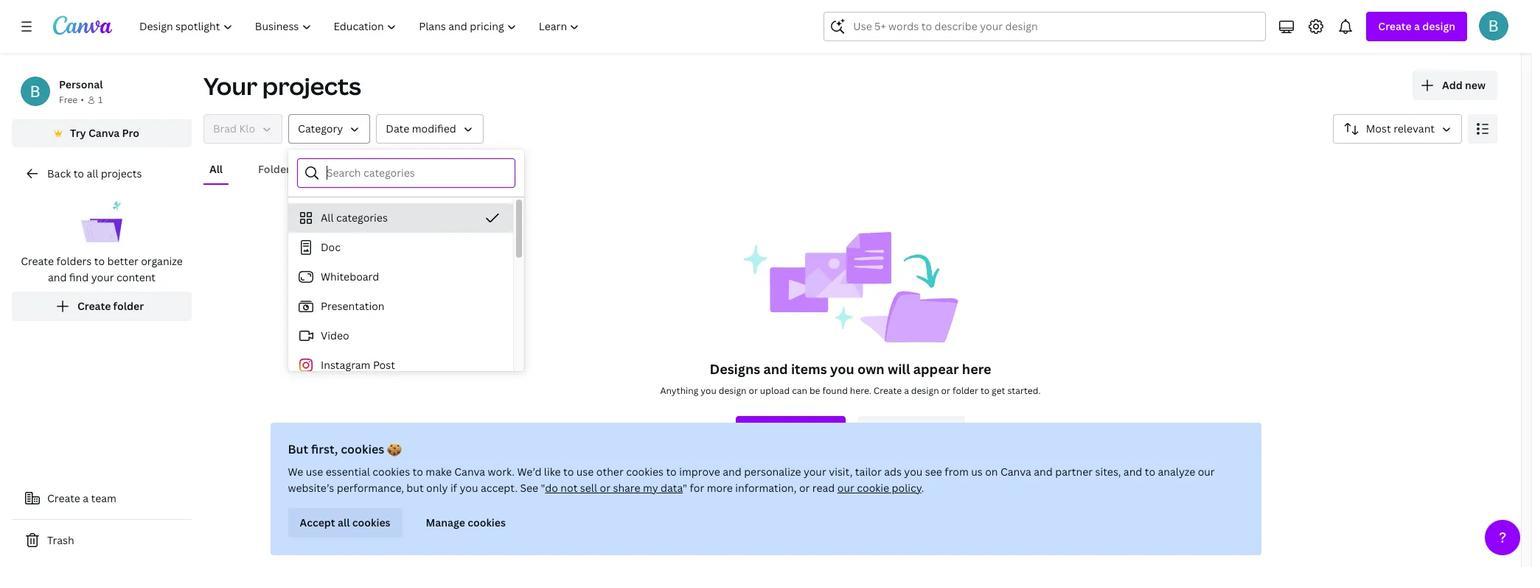 Task type: describe. For each thing, give the bounding box(es) containing it.
but first, cookies 🍪 dialog
[[271, 423, 1261, 556]]

.
[[922, 481, 924, 495]]

your inside we use essential cookies to make canva work. we'd like to use other cookies to improve and personalize your visit, tailor ads you see from us on canva and partner sites, and to analyze our website's performance, but only if you accept. see "
[[804, 465, 827, 479]]

back to all projects
[[47, 167, 142, 181]]

appear
[[913, 361, 959, 378]]

will
[[888, 361, 910, 378]]

whiteboard option
[[288, 262, 513, 292]]

website's
[[288, 481, 335, 495]]

create inside 'designs and items you own will appear here anything you design or upload can be found here. create a design or folder to get started.'
[[873, 385, 902, 397]]

a for design
[[1414, 19, 1420, 33]]

trash link
[[12, 526, 192, 556]]

your inside create folders to better organize and find your content
[[91, 271, 114, 285]]

do
[[545, 481, 558, 495]]

modified
[[412, 122, 456, 136]]

information,
[[736, 481, 797, 495]]

new
[[1465, 78, 1486, 92]]

partner
[[1055, 465, 1093, 479]]

folders button
[[252, 156, 302, 184]]

0 vertical spatial folder
[[113, 299, 144, 313]]

if
[[451, 481, 457, 495]]

folders
[[258, 162, 296, 176]]

but
[[407, 481, 424, 495]]

other
[[597, 465, 624, 479]]

you up policy
[[905, 465, 923, 479]]

share
[[613, 481, 641, 495]]

design inside 'dropdown button'
[[1422, 19, 1455, 33]]

2 " from the left
[[683, 481, 688, 495]]

doc button
[[288, 233, 513, 262]]

0 horizontal spatial our
[[838, 481, 855, 495]]

cookies down performance,
[[353, 516, 391, 530]]

upload
[[760, 385, 790, 397]]

0 vertical spatial create folder button
[[12, 292, 192, 321]]

you right anything
[[701, 385, 716, 397]]

and inside 'designs and items you own will appear here anything you design or upload can be found here. create a design or folder to get started.'
[[763, 361, 788, 378]]

visit,
[[829, 465, 853, 479]]

top level navigation element
[[130, 12, 592, 41]]

like
[[544, 465, 561, 479]]

whiteboard
[[321, 270, 379, 284]]

but first, cookies 🍪
[[288, 442, 402, 458]]

work.
[[488, 465, 515, 479]]

Search categories search field
[[327, 159, 506, 187]]

designs for designs and items you own will appear here anything you design or upload can be found here. create a design or folder to get started.
[[710, 361, 760, 378]]

video option
[[288, 321, 513, 351]]

all for all
[[209, 162, 223, 176]]

see
[[520, 481, 539, 495]]

free
[[59, 94, 78, 106]]

policy
[[892, 481, 922, 495]]

1 horizontal spatial create folder button
[[858, 417, 965, 446]]

accept
[[300, 516, 336, 530]]

create a team
[[47, 492, 116, 506]]

1 horizontal spatial canva
[[455, 465, 486, 479]]

cookie
[[857, 481, 890, 495]]

instagram post option
[[288, 351, 513, 380]]

add new
[[1442, 78, 1486, 92]]

sell
[[580, 481, 598, 495]]

to inside 'designs and items you own will appear here anything you design or upload can be found here. create a design or folder to get started.'
[[980, 385, 990, 397]]

we'd
[[518, 465, 542, 479]]

🍪
[[387, 442, 402, 458]]

personal
[[59, 77, 103, 91]]

to right 'back' on the top of the page
[[73, 167, 84, 181]]

try canva pro
[[70, 126, 139, 140]]

instagram
[[321, 358, 370, 372]]

here
[[962, 361, 991, 378]]

and right sites,
[[1124, 465, 1143, 479]]

back to all projects link
[[12, 159, 192, 189]]

your
[[203, 70, 258, 102]]

to up the data
[[666, 465, 677, 479]]

ads
[[884, 465, 902, 479]]

here.
[[850, 385, 871, 397]]

categories
[[336, 211, 388, 225]]

but
[[288, 442, 309, 458]]

date modified
[[386, 122, 456, 136]]

try
[[70, 126, 86, 140]]

video
[[321, 329, 349, 343]]

video button
[[288, 321, 513, 351]]

to inside create folders to better organize and find your content
[[94, 254, 105, 268]]

Date modified button
[[376, 114, 483, 144]]

create inside 'dropdown button'
[[1378, 19, 1412, 33]]

try canva pro button
[[12, 119, 192, 147]]

design down appear on the right bottom of the page
[[911, 385, 939, 397]]

to right like
[[564, 465, 574, 479]]

date
[[386, 122, 409, 136]]

started.
[[1007, 385, 1041, 397]]

back
[[47, 167, 71, 181]]

all categories button
[[288, 203, 513, 233]]

do not sell or share my data " for more information, or read our cookie policy .
[[545, 481, 924, 495]]

manage cookies
[[426, 516, 506, 530]]

klo
[[239, 122, 255, 136]]

be
[[809, 385, 820, 397]]

design left upload
[[719, 385, 746, 397]]

create design button
[[736, 417, 846, 446]]

folders
[[56, 254, 92, 268]]

add new button
[[1413, 71, 1497, 100]]

create inside create folders to better organize and find your content
[[21, 254, 54, 268]]

sites,
[[1096, 465, 1121, 479]]

team
[[91, 492, 116, 506]]

doc
[[321, 240, 341, 254]]

tailor
[[855, 465, 882, 479]]

0 vertical spatial all
[[87, 167, 98, 181]]

you right if
[[460, 481, 478, 495]]



Task type: locate. For each thing, give the bounding box(es) containing it.
a up the add new dropdown button
[[1414, 19, 1420, 33]]

or down appear on the right bottom of the page
[[941, 385, 950, 397]]

use up website's
[[306, 465, 324, 479]]

manage cookies button
[[414, 509, 518, 538]]

all up doc
[[321, 211, 334, 225]]

1 vertical spatial all
[[321, 211, 334, 225]]

designs for designs
[[331, 162, 370, 176]]

all categories option
[[288, 203, 513, 233]]

0 vertical spatial a
[[1414, 19, 1420, 33]]

all
[[87, 167, 98, 181], [338, 516, 350, 530]]

designs and items you own will appear here anything you design or upload can be found here. create a design or folder to get started.
[[660, 361, 1041, 397]]

1 vertical spatial create folder
[[887, 424, 953, 438]]

and inside create folders to better organize and find your content
[[48, 271, 67, 285]]

all inside button
[[321, 211, 334, 225]]

post
[[373, 358, 395, 372]]

accept.
[[481, 481, 518, 495]]

all down the brad on the top left of page
[[209, 162, 223, 176]]

1 vertical spatial all
[[338, 516, 350, 530]]

instagram post button
[[288, 351, 513, 380]]

and left partner on the right bottom
[[1034, 465, 1053, 479]]

data
[[661, 481, 683, 495]]

or right sell on the bottom of the page
[[600, 481, 611, 495]]

to up but
[[413, 465, 423, 479]]

list box containing all categories
[[288, 203, 513, 568]]

0 vertical spatial our
[[1198, 465, 1215, 479]]

1 use from the left
[[306, 465, 324, 479]]

list box
[[288, 203, 513, 568]]

and up upload
[[763, 361, 788, 378]]

cookies down 🍪
[[373, 465, 410, 479]]

or left upload
[[749, 385, 758, 397]]

designs up upload
[[710, 361, 760, 378]]

can
[[792, 385, 807, 397]]

folder up the see
[[923, 424, 953, 438]]

folder inside 'designs and items you own will appear here anything you design or upload can be found here. create a design or folder to get started.'
[[952, 385, 978, 397]]

or
[[749, 385, 758, 397], [941, 385, 950, 397], [600, 481, 611, 495], [800, 481, 810, 495]]

1 vertical spatial create folder button
[[858, 417, 965, 446]]

1 horizontal spatial a
[[904, 385, 909, 397]]

canva
[[88, 126, 120, 140], [455, 465, 486, 479], [1001, 465, 1032, 479]]

1 horizontal spatial all
[[338, 516, 350, 530]]

0 horizontal spatial create folder
[[77, 299, 144, 313]]

brad klo image
[[1479, 11, 1508, 41]]

1 horizontal spatial projects
[[262, 70, 361, 102]]

images button
[[400, 156, 447, 184]]

folder down here
[[952, 385, 978, 397]]

all right 'back' on the top of the page
[[87, 167, 98, 181]]

from
[[945, 465, 969, 479]]

get
[[992, 385, 1005, 397]]

design inside button
[[801, 424, 834, 438]]

to
[[73, 167, 84, 181], [94, 254, 105, 268], [980, 385, 990, 397], [413, 465, 423, 479], [564, 465, 574, 479], [666, 465, 677, 479], [1145, 465, 1156, 479]]

your
[[91, 271, 114, 285], [804, 465, 827, 479]]

category
[[298, 122, 343, 136]]

designs
[[331, 162, 370, 176], [710, 361, 760, 378]]

0 horizontal spatial designs
[[331, 162, 370, 176]]

found
[[822, 385, 848, 397]]

folder
[[113, 299, 144, 313], [952, 385, 978, 397], [923, 424, 953, 438]]

a for team
[[83, 492, 89, 506]]

1 vertical spatial a
[[904, 385, 909, 397]]

create a design button
[[1366, 12, 1467, 41]]

manage
[[426, 516, 465, 530]]

projects down pro
[[101, 167, 142, 181]]

designs down the category button
[[331, 162, 370, 176]]

presentation button
[[288, 292, 513, 321]]

a inside 'designs and items you own will appear here anything you design or upload can be found here. create a design or folder to get started.'
[[904, 385, 909, 397]]

create folder down create folders to better organize and find your content
[[77, 299, 144, 313]]

content
[[116, 271, 156, 285]]

create design
[[765, 424, 834, 438]]

on
[[985, 465, 998, 479]]

create folder for the topmost create folder button
[[77, 299, 144, 313]]

use up sell on the bottom of the page
[[577, 465, 594, 479]]

create a design
[[1378, 19, 1455, 33]]

we
[[288, 465, 304, 479]]

design down be
[[801, 424, 834, 438]]

read
[[813, 481, 835, 495]]

and
[[48, 271, 67, 285], [763, 361, 788, 378], [723, 465, 742, 479], [1034, 465, 1053, 479], [1124, 465, 1143, 479]]

make
[[426, 465, 452, 479]]

Sort by button
[[1333, 114, 1462, 144]]

designs button
[[325, 156, 376, 184]]

to left the analyze
[[1145, 465, 1156, 479]]

projects up category
[[262, 70, 361, 102]]

a left 'team'
[[83, 492, 89, 506]]

folder down content
[[113, 299, 144, 313]]

2 vertical spatial a
[[83, 492, 89, 506]]

" inside we use essential cookies to make canva work. we'd like to use other cookies to improve and personalize your visit, tailor ads you see from us on canva and partner sites, and to analyze our website's performance, but only if you accept. see "
[[541, 481, 545, 495]]

1 horizontal spatial our
[[1198, 465, 1215, 479]]

a inside button
[[83, 492, 89, 506]]

presentation option
[[288, 292, 513, 321]]

2 horizontal spatial a
[[1414, 19, 1420, 33]]

relevant
[[1394, 122, 1435, 136]]

0 vertical spatial projects
[[262, 70, 361, 102]]

canva right try
[[88, 126, 120, 140]]

0 horizontal spatial all
[[87, 167, 98, 181]]

0 horizontal spatial projects
[[101, 167, 142, 181]]

brad klo
[[213, 122, 255, 136]]

our inside we use essential cookies to make canva work. we'd like to use other cookies to improve and personalize your visit, tailor ads you see from us on canva and partner sites, and to analyze our website's performance, but only if you accept. see "
[[1198, 465, 1215, 479]]

you up found
[[830, 361, 854, 378]]

1 vertical spatial your
[[804, 465, 827, 479]]

1 vertical spatial designs
[[710, 361, 760, 378]]

Search search field
[[853, 13, 1237, 41]]

canva right on
[[1001, 465, 1032, 479]]

create folder button down find
[[12, 292, 192, 321]]

0 horizontal spatial use
[[306, 465, 324, 479]]

organize
[[141, 254, 183, 268]]

instagram post
[[321, 358, 395, 372]]

essential
[[326, 465, 370, 479]]

free •
[[59, 94, 84, 106]]

projects
[[262, 70, 361, 102], [101, 167, 142, 181]]

1 horizontal spatial use
[[577, 465, 594, 479]]

a down the 'will'
[[904, 385, 909, 397]]

our down visit,
[[838, 481, 855, 495]]

find
[[69, 271, 89, 285]]

doc option
[[288, 233, 513, 262]]

1 horizontal spatial your
[[804, 465, 827, 479]]

brad
[[213, 122, 237, 136]]

1 horizontal spatial all
[[321, 211, 334, 225]]

most relevant
[[1366, 122, 1435, 136]]

images
[[406, 162, 441, 176]]

we use essential cookies to make canva work. we'd like to use other cookies to improve and personalize your visit, tailor ads you see from us on canva and partner sites, and to analyze our website's performance, but only if you accept. see "
[[288, 465, 1215, 495]]

you
[[830, 361, 854, 378], [701, 385, 716, 397], [905, 465, 923, 479], [460, 481, 478, 495]]

0 horizontal spatial a
[[83, 492, 89, 506]]

designs inside button
[[331, 162, 370, 176]]

0 horizontal spatial your
[[91, 271, 114, 285]]

1 " from the left
[[541, 481, 545, 495]]

cookies up "essential"
[[341, 442, 385, 458]]

" right see
[[541, 481, 545, 495]]

not
[[561, 481, 578, 495]]

None search field
[[824, 12, 1266, 41]]

1 horizontal spatial create folder
[[887, 424, 953, 438]]

create folder button up ads
[[858, 417, 965, 446]]

canva inside button
[[88, 126, 120, 140]]

cookies up my
[[626, 465, 664, 479]]

and left find
[[48, 271, 67, 285]]

a inside 'dropdown button'
[[1414, 19, 1420, 33]]

0 horizontal spatial all
[[209, 162, 223, 176]]

all inside button
[[209, 162, 223, 176]]

0 horizontal spatial canva
[[88, 126, 120, 140]]

0 horizontal spatial "
[[541, 481, 545, 495]]

our cookie policy link
[[838, 481, 922, 495]]

to left "get"
[[980, 385, 990, 397]]

create a team button
[[12, 484, 192, 514]]

designs inside 'designs and items you own will appear here anything you design or upload can be found here. create a design or folder to get started.'
[[710, 361, 760, 378]]

us
[[971, 465, 983, 479]]

1 horizontal spatial designs
[[710, 361, 760, 378]]

" left for
[[683, 481, 688, 495]]

1 vertical spatial folder
[[952, 385, 978, 397]]

0 horizontal spatial create folder button
[[12, 292, 192, 321]]

more
[[707, 481, 733, 495]]

see
[[925, 465, 942, 479]]

accept all cookies button
[[288, 509, 403, 538]]

trash
[[47, 534, 74, 548]]

1 horizontal spatial "
[[683, 481, 688, 495]]

to left better
[[94, 254, 105, 268]]

or left read
[[800, 481, 810, 495]]

all right 'accept'
[[338, 516, 350, 530]]

add
[[1442, 78, 1462, 92]]

first,
[[311, 442, 338, 458]]

for
[[690, 481, 705, 495]]

canva up if
[[455, 465, 486, 479]]

2 horizontal spatial canva
[[1001, 465, 1032, 479]]

our right the analyze
[[1198, 465, 1215, 479]]

Category button
[[288, 114, 370, 144]]

2 use from the left
[[577, 465, 594, 479]]

1 vertical spatial projects
[[101, 167, 142, 181]]

our
[[1198, 465, 1215, 479], [838, 481, 855, 495]]

create folder for the right create folder button
[[887, 424, 953, 438]]

•
[[81, 94, 84, 106]]

0 vertical spatial your
[[91, 271, 114, 285]]

design left brad klo image
[[1422, 19, 1455, 33]]

cookies down accept.
[[468, 516, 506, 530]]

0 vertical spatial designs
[[331, 162, 370, 176]]

create folder up the see
[[887, 424, 953, 438]]

projects inside back to all projects link
[[101, 167, 142, 181]]

cookies
[[341, 442, 385, 458], [373, 465, 410, 479], [626, 465, 664, 479], [353, 516, 391, 530], [468, 516, 506, 530]]

improve
[[679, 465, 721, 479]]

0 vertical spatial all
[[209, 162, 223, 176]]

accept all cookies
[[300, 516, 391, 530]]

2 vertical spatial folder
[[923, 424, 953, 438]]

your projects
[[203, 70, 361, 102]]

Owner button
[[203, 114, 282, 144]]

only
[[427, 481, 448, 495]]

your right find
[[91, 271, 114, 285]]

and up do not sell or share my data " for more information, or read our cookie policy . at the bottom of page
[[723, 465, 742, 479]]

most
[[1366, 122, 1391, 136]]

all inside button
[[338, 516, 350, 530]]

performance,
[[337, 481, 404, 495]]

pro
[[122, 126, 139, 140]]

1 vertical spatial our
[[838, 481, 855, 495]]

your up read
[[804, 465, 827, 479]]

0 vertical spatial create folder
[[77, 299, 144, 313]]

all for all categories
[[321, 211, 334, 225]]

all categories
[[321, 211, 388, 225]]

analyze
[[1158, 465, 1196, 479]]



Task type: vqa. For each thing, say whether or not it's contained in the screenshot.
See
yes



